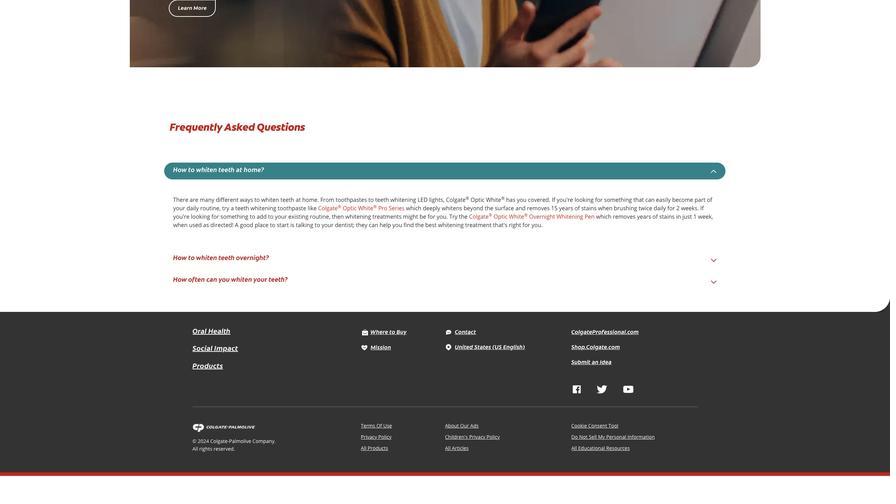Task type: describe. For each thing, give the bounding box(es) containing it.
toothpaste
[[278, 204, 306, 212]]

of inside has you covered. if you're looking for something that can easily become part of your daily routine, try a teeth whitening toothpaste like
[[707, 196, 712, 204]]

looking inside which deeply whitens beyond the surface and removes 15 years of stains when brushing twice daily for 2 weeks. if you're looking for something to add to your existing routine, then whitening treatments might be for you. try the
[[191, 213, 210, 221]]

good
[[240, 221, 253, 229]]

children's privacy policy
[[445, 434, 500, 441]]

english)
[[503, 343, 525, 351]]

used
[[189, 221, 202, 229]]

where to buy
[[370, 328, 407, 336]]

to left add
[[250, 213, 255, 221]]

teeth up pro
[[375, 196, 389, 204]]

2 horizontal spatial the
[[485, 204, 493, 212]]

products link
[[192, 360, 223, 371]]

add
[[257, 213, 267, 221]]

twitter image
[[597, 385, 607, 394]]

whitening
[[557, 213, 583, 221]]

rounded corner image
[[875, 297, 890, 312]]

all products link
[[361, 445, 388, 452]]

® left has
[[501, 195, 505, 201]]

twice
[[639, 204, 652, 212]]

how to whiten teeth at home? button
[[173, 165, 264, 174]]

white inside there are many different ways to whiten teeth at home. from toothpastes to teeth whitening led lights, colgate ® optic white ®
[[486, 196, 501, 204]]

cookie
[[571, 423, 587, 429]]

routine, inside which deeply whitens beyond the surface and removes 15 years of stains when brushing twice daily for 2 weeks. if you're looking for something to add to your existing routine, then whitening treatments might be for you. try the
[[310, 213, 330, 221]]

many
[[200, 196, 214, 204]]

try
[[449, 213, 458, 221]]

how for how to whiten teeth at home?
[[173, 165, 187, 174]]

teeth up toothpaste
[[281, 196, 294, 204]]

in
[[676, 213, 681, 221]]

to up often
[[188, 253, 195, 262]]

our
[[460, 423, 469, 429]]

® left surface
[[489, 212, 492, 218]]

social impact link
[[192, 343, 238, 354]]

colgate ® optic white ® overnight whitening pen
[[469, 212, 595, 221]]

® up beyond
[[466, 195, 469, 201]]

your inside has you covered. if you're looking for something that can easily become part of your daily routine, try a teeth whitening toothpaste like
[[173, 204, 185, 212]]

try
[[222, 204, 229, 212]]

resources
[[606, 445, 630, 452]]

week,
[[698, 213, 713, 221]]

how often can you whiten your teeth?
[[173, 275, 288, 284]]

different
[[216, 196, 239, 204]]

talking
[[296, 221, 313, 229]]

you're inside has you covered. if you're looking for something that can easily become part of your daily routine, try a teeth whitening toothpaste like
[[557, 196, 573, 204]]

if inside which deeply whitens beyond the surface and removes 15 years of stains when brushing twice daily for 2 weeks. if you're looking for something to add to your existing routine, then whitening treatments might be for you. try the
[[700, 204, 704, 212]]

teeth?
[[269, 275, 288, 284]]

children's
[[445, 434, 468, 441]]

all educational resources link
[[571, 445, 630, 452]]

part
[[695, 196, 706, 204]]

how to whiten teeth overnight? button
[[173, 253, 269, 262]]

you. inside which deeply whitens beyond the surface and removes 15 years of stains when brushing twice daily for 2 weeks. if you're looking for something to add to your existing routine, then whitening treatments might be for you. try the
[[437, 213, 448, 221]]

oral health link
[[192, 326, 230, 336]]

existing
[[288, 213, 308, 221]]

then
[[332, 213, 344, 221]]

learn
[[178, 4, 192, 11]]

home.
[[302, 196, 319, 204]]

all for all products
[[361, 445, 366, 452]]

children's privacy policy link
[[445, 434, 500, 441]]

do not sell my personal information link
[[571, 434, 655, 441]]

you're inside which deeply whitens beyond the surface and removes 15 years of stains when brushing twice daily for 2 weeks. if you're looking for something to add to your existing routine, then whitening treatments might be for you. try the
[[173, 213, 190, 221]]

teeth inside has you covered. if you're looking for something that can easily become part of your daily routine, try a teeth whitening toothpaste like
[[235, 204, 249, 212]]

0 vertical spatial products
[[192, 361, 223, 370]]

all educational resources
[[571, 445, 630, 452]]

® left overnight
[[524, 212, 528, 218]]

overnight?
[[236, 253, 269, 262]]

stains inside which deeply whitens beyond the surface and removes 15 years of stains when brushing twice daily for 2 weeks. if you're looking for something to add to your existing routine, then whitening treatments might be for you. try the
[[581, 204, 597, 212]]

submit an idea
[[571, 358, 612, 366]]

beyond
[[464, 204, 483, 212]]

start
[[277, 221, 289, 229]]

which removes years of stains in just 1 week, when used as directed! a good place to start is talking to your dentist; they can help you find the best whitening treatment that's right for you.
[[173, 213, 713, 229]]

cookie consent tool link
[[571, 423, 618, 429]]

contact
[[455, 328, 476, 336]]

whitening inside there are many different ways to whiten teeth at home. from toothpastes to teeth whitening led lights, colgate ® optic white ®
[[390, 196, 416, 204]]

right
[[509, 221, 521, 229]]

submit an idea link
[[571, 358, 612, 366]]

whiten inside there are many different ways to whiten teeth at home. from toothpastes to teeth whitening led lights, colgate ® optic white ®
[[261, 196, 279, 204]]

colgateprofessional.com
[[571, 328, 639, 336]]

of inside which deeply whitens beyond the surface and removes 15 years of stains when brushing twice daily for 2 weeks. if you're looking for something to add to your existing routine, then whitening treatments might be for you. try the
[[575, 204, 580, 212]]

all articles link
[[445, 445, 469, 452]]

that's
[[493, 221, 508, 229]]

oral health
[[192, 326, 230, 336]]

1 privacy from the left
[[361, 434, 377, 441]]

where
[[370, 328, 388, 336]]

impact
[[214, 344, 238, 353]]

years inside which deeply whitens beyond the surface and removes 15 years of stains when brushing twice daily for 2 weeks. if you're looking for something to add to your existing routine, then whitening treatments might be for you. try the
[[559, 204, 573, 212]]

shop.colgate.com
[[571, 343, 620, 351]]

to up are
[[188, 165, 195, 174]]

consent
[[588, 423, 607, 429]]

whitens
[[442, 204, 462, 212]]

personal
[[606, 434, 626, 441]]

cookie consent tool
[[571, 423, 618, 429]]

my
[[598, 434, 605, 441]]

be
[[420, 213, 426, 221]]

has you covered. if you're looking for something that can easily become part of your daily routine, try a teeth whitening toothpaste like
[[173, 196, 712, 212]]

home?
[[244, 165, 264, 174]]

to right talking
[[315, 221, 320, 229]]

surface
[[495, 204, 514, 212]]

educational
[[578, 445, 605, 452]]

colgateprofessional.com link
[[571, 328, 639, 336]]

2 privacy from the left
[[469, 434, 485, 441]]

shop.colgate.com link
[[571, 343, 620, 351]]

something inside which deeply whitens beyond the surface and removes 15 years of stains when brushing twice daily for 2 weeks. if you're looking for something to add to your existing routine, then whitening treatments might be for you. try the
[[221, 213, 248, 221]]

optic for pro series
[[343, 204, 357, 212]]

optic inside there are many different ways to whiten teeth at home. from toothpastes to teeth whitening led lights, colgate ® optic white ®
[[471, 196, 485, 204]]

questions
[[257, 120, 305, 134]]

when inside which removes years of stains in just 1 week, when used as directed! a good place to start is talking to your dentist; they can help you find the best whitening treatment that's right for you.
[[173, 221, 188, 229]]

your inside which deeply whitens beyond the surface and removes 15 years of stains when brushing twice daily for 2 weeks. if you're looking for something to add to your existing routine, then whitening treatments might be for you. try the
[[275, 213, 287, 221]]

2024
[[198, 438, 209, 445]]

treatments
[[373, 213, 402, 221]]

do not sell my personal information
[[571, 434, 655, 441]]

united
[[455, 343, 473, 351]]

treatment
[[465, 221, 492, 229]]

tool
[[609, 423, 618, 429]]

which deeply whitens beyond the surface and removes 15 years of stains when brushing twice daily for 2 weeks. if you're looking for something to add to your existing routine, then whitening treatments might be for you. try the
[[173, 204, 704, 221]]

help
[[380, 221, 391, 229]]

to right add
[[268, 213, 274, 221]]

where to buy link
[[361, 328, 407, 336]]

lights,
[[429, 196, 445, 204]]

colgate ® optic white ® pro series
[[318, 204, 405, 212]]

teeth left home?
[[219, 165, 235, 174]]

find
[[404, 221, 414, 229]]

are
[[190, 196, 198, 204]]

oral
[[192, 326, 207, 336]]

how to whiten teeth at home?
[[173, 165, 264, 174]]

removes inside which removes years of stains in just 1 week, when used as directed! a good place to start is talking to your dentist; they can help you find the best whitening treatment that's right for you.
[[613, 213, 636, 221]]

can inside has you covered. if you're looking for something that can easily become part of your daily routine, try a teeth whitening toothpaste like
[[646, 196, 655, 204]]

a
[[231, 204, 234, 212]]

youtube image
[[623, 385, 634, 394]]

(us
[[492, 343, 502, 351]]

united states (us english)
[[455, 343, 525, 351]]

your inside which removes years of stains in just 1 week, when used as directed! a good place to start is talking to your dentist; they can help you find the best whitening treatment that's right for you.
[[322, 221, 334, 229]]

colgate for overnight whitening pen
[[469, 213, 489, 221]]



Task type: locate. For each thing, give the bounding box(es) containing it.
0 horizontal spatial of
[[575, 204, 580, 212]]

which inside which removes years of stains in just 1 week, when used as directed! a good place to start is talking to your dentist; they can help you find the best whitening treatment that's right for you.
[[596, 213, 612, 221]]

1 vertical spatial you.
[[532, 221, 543, 229]]

something
[[604, 196, 632, 204], [221, 213, 248, 221]]

how often can you whiten your teeth? button
[[173, 275, 288, 284]]

white down toothpastes
[[358, 204, 373, 212]]

0 horizontal spatial can
[[206, 275, 217, 284]]

the right the try
[[459, 213, 468, 221]]

white inside colgate ® optic white ® pro series
[[358, 204, 373, 212]]

colgate inside colgate ® optic white ® pro series
[[318, 204, 338, 212]]

toothpastes
[[336, 196, 367, 204]]

something inside has you covered. if you're looking for something that can easily become part of your daily routine, try a teeth whitening toothpaste like
[[604, 196, 632, 204]]

1 horizontal spatial if
[[700, 204, 704, 212]]

colgate down 'from'
[[318, 204, 338, 212]]

whitening down the try
[[438, 221, 464, 229]]

teeth up "how often can you whiten your teeth?" button
[[219, 253, 235, 262]]

of down easily
[[653, 213, 658, 221]]

is
[[290, 221, 294, 229]]

teeth down the "ways"
[[235, 204, 249, 212]]

routine, inside has you covered. if you're looking for something that can easily become part of your daily routine, try a teeth whitening toothpaste like
[[200, 204, 221, 212]]

0 horizontal spatial which
[[406, 204, 421, 212]]

mission
[[371, 343, 391, 351]]

® up then
[[338, 204, 341, 210]]

2 horizontal spatial can
[[646, 196, 655, 204]]

daily inside has you covered. if you're looking for something that can easily become part of your daily routine, try a teeth whitening toothpaste like
[[187, 204, 199, 212]]

do
[[571, 434, 578, 441]]

optic
[[471, 196, 485, 204], [343, 204, 357, 212], [494, 213, 508, 221]]

1 vertical spatial optic
[[343, 204, 357, 212]]

looking
[[575, 196, 594, 204], [191, 213, 210, 221]]

0 horizontal spatial years
[[559, 204, 573, 212]]

series
[[389, 204, 405, 212]]

you. left the try
[[437, 213, 448, 221]]

1 horizontal spatial routine,
[[310, 213, 330, 221]]

an
[[592, 358, 599, 366]]

white for overnight whitening pen
[[509, 213, 524, 221]]

for inside has you covered. if you're looking for something that can easily become part of your daily routine, try a teeth whitening toothpaste like
[[595, 196, 603, 204]]

optic for overnight whitening pen
[[494, 213, 508, 221]]

0 vertical spatial the
[[485, 204, 493, 212]]

2 policy from the left
[[487, 434, 500, 441]]

for
[[595, 196, 603, 204], [668, 204, 675, 212], [212, 213, 219, 221], [428, 213, 435, 221], [523, 221, 530, 229]]

stains inside which removes years of stains in just 1 week, when used as directed! a good place to start is talking to your dentist; they can help you find the best whitening treatment that's right for you.
[[659, 213, 675, 221]]

1 horizontal spatial removes
[[613, 213, 636, 221]]

0 horizontal spatial policy
[[378, 434, 392, 441]]

® left pro
[[373, 204, 377, 210]]

1 horizontal spatial policy
[[487, 434, 500, 441]]

your down there
[[173, 204, 185, 212]]

which
[[406, 204, 421, 212], [596, 213, 612, 221]]

0 vertical spatial at
[[236, 165, 242, 174]]

the inside which removes years of stains in just 1 week, when used as directed! a good place to start is talking to your dentist; they can help you find the best whitening treatment that's right for you.
[[415, 221, 424, 229]]

®
[[466, 195, 469, 201], [501, 195, 505, 201], [338, 204, 341, 210], [373, 204, 377, 210], [489, 212, 492, 218], [524, 212, 528, 218]]

overnight
[[529, 213, 555, 221]]

2 vertical spatial optic
[[494, 213, 508, 221]]

0 vertical spatial white
[[486, 196, 501, 204]]

0 horizontal spatial you're
[[173, 213, 190, 221]]

0 horizontal spatial looking
[[191, 213, 210, 221]]

0 vertical spatial you
[[517, 196, 527, 204]]

0 horizontal spatial routine,
[[200, 204, 221, 212]]

1
[[694, 213, 697, 221]]

0 vertical spatial optic
[[471, 196, 485, 204]]

0 horizontal spatial optic
[[343, 204, 357, 212]]

states
[[474, 343, 491, 351]]

terms
[[361, 423, 375, 429]]

like
[[308, 204, 317, 212]]

which inside which deeply whitens beyond the surface and removes 15 years of stains when brushing twice daily for 2 weeks. if you're looking for something to add to your existing routine, then whitening treatments might be for you. try the
[[406, 204, 421, 212]]

1 vertical spatial removes
[[613, 213, 636, 221]]

health
[[208, 326, 230, 336]]

whiten down overnight?
[[231, 275, 252, 284]]

colgate-
[[210, 438, 229, 445]]

years up the whitening
[[559, 204, 573, 212]]

routine, down many
[[200, 204, 221, 212]]

0 vertical spatial if
[[552, 196, 555, 204]]

2 horizontal spatial of
[[707, 196, 712, 204]]

optic down toothpastes
[[343, 204, 357, 212]]

whitening inside which deeply whitens beyond the surface and removes 15 years of stains when brushing twice daily for 2 weeks. if you're looking for something to add to your existing routine, then whitening treatments might be for you. try the
[[345, 213, 371, 221]]

they
[[356, 221, 367, 229]]

1 horizontal spatial something
[[604, 196, 632, 204]]

to right the "ways"
[[254, 196, 260, 204]]

can
[[646, 196, 655, 204], [369, 221, 378, 229], [206, 275, 217, 284]]

1 vertical spatial years
[[637, 213, 651, 221]]

how for how often can you whiten your teeth?
[[173, 275, 187, 284]]

not
[[579, 434, 588, 441]]

1 policy from the left
[[378, 434, 392, 441]]

2 vertical spatial colgate
[[469, 213, 489, 221]]

which right pen
[[596, 213, 612, 221]]

colgate inside colgate ® optic white ® overnight whitening pen
[[469, 213, 489, 221]]

when left used on the left top of the page
[[173, 221, 188, 229]]

2 horizontal spatial optic
[[494, 213, 508, 221]]

1 horizontal spatial products
[[368, 445, 388, 452]]

if up 15
[[552, 196, 555, 204]]

2 vertical spatial how
[[173, 275, 187, 284]]

all down do
[[571, 445, 577, 452]]

of inside which removes years of stains in just 1 week, when used as directed! a good place to start is talking to your dentist; they can help you find the best whitening treatment that's right for you.
[[653, 213, 658, 221]]

whiten up often
[[196, 253, 217, 262]]

place
[[255, 221, 269, 229]]

you. inside which removes years of stains in just 1 week, when used as directed! a good place to start is talking to your dentist; they can help you find the best whitening treatment that's right for you.
[[532, 221, 543, 229]]

of right part
[[707, 196, 712, 204]]

something down 'a'
[[221, 213, 248, 221]]

all inside © 2024 colgate-palmolive company. all rights reserved.
[[192, 446, 198, 453]]

privacy down terms
[[361, 434, 377, 441]]

colgate for pro series
[[318, 204, 338, 212]]

articles
[[452, 445, 469, 452]]

looking up used on the left top of the page
[[191, 213, 210, 221]]

optic inside colgate ® optic white ® pro series
[[343, 204, 357, 212]]

whitening
[[390, 196, 416, 204], [251, 204, 276, 212], [345, 213, 371, 221], [438, 221, 464, 229]]

easily
[[656, 196, 671, 204]]

at up toothpaste
[[296, 196, 301, 204]]

can right they at the left top of page
[[369, 221, 378, 229]]

1 vertical spatial if
[[700, 204, 704, 212]]

pro
[[378, 204, 387, 212]]

2 vertical spatial can
[[206, 275, 217, 284]]

0 horizontal spatial something
[[221, 213, 248, 221]]

1 vertical spatial how
[[173, 253, 187, 262]]

1 vertical spatial the
[[459, 213, 468, 221]]

woman smiling with mobile phone image
[[130, 0, 761, 67]]

2 horizontal spatial colgate
[[469, 213, 489, 221]]

whitening inside which removes years of stains in just 1 week, when used as directed! a good place to start is talking to your dentist; they can help you find the best whitening treatment that's right for you.
[[438, 221, 464, 229]]

privacy
[[361, 434, 377, 441], [469, 434, 485, 441]]

about our ads link
[[445, 423, 479, 429]]

looking inside has you covered. if you're looking for something that can easily become part of your daily routine, try a teeth whitening toothpaste like
[[575, 196, 594, 204]]

directed!
[[210, 221, 234, 229]]

when left brushing
[[598, 204, 613, 212]]

1 horizontal spatial you're
[[557, 196, 573, 204]]

a
[[235, 221, 239, 229]]

0 horizontal spatial daily
[[187, 204, 199, 212]]

you're up used on the left top of the page
[[173, 213, 190, 221]]

0 vertical spatial looking
[[575, 196, 594, 204]]

whiten up many
[[196, 165, 217, 174]]

has
[[506, 196, 515, 204]]

daily for routine,
[[187, 204, 199, 212]]

removes down brushing
[[613, 213, 636, 221]]

years down twice on the right top
[[637, 213, 651, 221]]

1 horizontal spatial which
[[596, 213, 612, 221]]

0 vertical spatial removes
[[527, 204, 550, 212]]

2 vertical spatial of
[[653, 213, 658, 221]]

buy
[[397, 328, 407, 336]]

privacy policy
[[361, 434, 392, 441]]

0 vertical spatial years
[[559, 204, 573, 212]]

you inside has you covered. if you're looking for something that can easily become part of your daily routine, try a teeth whitening toothpaste like
[[517, 196, 527, 204]]

can up twice on the right top
[[646, 196, 655, 204]]

1 horizontal spatial of
[[653, 213, 658, 221]]

you. down overnight
[[532, 221, 543, 229]]

white
[[486, 196, 501, 204], [358, 204, 373, 212], [509, 213, 524, 221]]

all left the articles
[[445, 445, 451, 452]]

products
[[192, 361, 223, 370], [368, 445, 388, 452]]

you.
[[437, 213, 448, 221], [532, 221, 543, 229]]

ways
[[240, 196, 253, 204]]

0 vertical spatial routine,
[[200, 204, 221, 212]]

if inside has you covered. if you're looking for something that can easily become part of your daily routine, try a teeth whitening toothpaste like
[[552, 196, 555, 204]]

0 horizontal spatial white
[[358, 204, 373, 212]]

routine, down like
[[310, 213, 330, 221]]

daily for for
[[654, 204, 666, 212]]

all products
[[361, 445, 388, 452]]

optic up that's
[[494, 213, 508, 221]]

1 horizontal spatial years
[[637, 213, 651, 221]]

you left the find on the left top of the page
[[393, 221, 402, 229]]

to left "buy"
[[390, 328, 395, 336]]

1 vertical spatial looking
[[191, 213, 210, 221]]

removes inside which deeply whitens beyond the surface and removes 15 years of stains when brushing twice daily for 2 weeks. if you're looking for something to add to your existing routine, then whitening treatments might be for you. try the
[[527, 204, 550, 212]]

whitening up they at the left top of page
[[345, 213, 371, 221]]

whiten up add
[[261, 196, 279, 204]]

1 vertical spatial can
[[369, 221, 378, 229]]

all for all articles
[[445, 445, 451, 452]]

years
[[559, 204, 573, 212], [637, 213, 651, 221]]

stains
[[581, 204, 597, 212], [659, 213, 675, 221]]

when
[[598, 204, 613, 212], [173, 221, 188, 229]]

1 horizontal spatial you.
[[532, 221, 543, 229]]

become
[[672, 196, 693, 204]]

to right toothpastes
[[368, 196, 374, 204]]

1 horizontal spatial can
[[369, 221, 378, 229]]

asked
[[224, 120, 255, 134]]

palmolive
[[229, 438, 251, 445]]

0 vertical spatial can
[[646, 196, 655, 204]]

removes down covered.
[[527, 204, 550, 212]]

you're up 15
[[557, 196, 573, 204]]

which for deeply
[[406, 204, 421, 212]]

1 daily from the left
[[187, 204, 199, 212]]

whiten
[[196, 165, 217, 174], [261, 196, 279, 204], [196, 253, 217, 262], [231, 275, 252, 284]]

stains up pen
[[581, 204, 597, 212]]

products down social
[[192, 361, 223, 370]]

the left surface
[[485, 204, 493, 212]]

0 vertical spatial when
[[598, 204, 613, 212]]

how to whiten teeth overnight?
[[173, 253, 269, 262]]

rights
[[199, 446, 212, 453]]

at inside there are many different ways to whiten teeth at home. from toothpastes to teeth whitening led lights, colgate ® optic white ®
[[296, 196, 301, 204]]

policy
[[378, 434, 392, 441], [487, 434, 500, 441]]

submit
[[571, 358, 591, 366]]

colgate inside there are many different ways to whiten teeth at home. from toothpastes to teeth whitening led lights, colgate ® optic white ®
[[446, 196, 466, 204]]

0 vertical spatial which
[[406, 204, 421, 212]]

©
[[192, 438, 197, 445]]

deeply
[[423, 204, 440, 212]]

1 horizontal spatial white
[[486, 196, 501, 204]]

1 vertical spatial you
[[393, 221, 402, 229]]

3 how from the top
[[173, 275, 187, 284]]

0 vertical spatial you're
[[557, 196, 573, 204]]

0 vertical spatial stains
[[581, 204, 597, 212]]

1 vertical spatial at
[[296, 196, 301, 204]]

1 horizontal spatial colgate
[[446, 196, 466, 204]]

covered.
[[528, 196, 550, 204]]

optic inside colgate ® optic white ® overnight whitening pen
[[494, 213, 508, 221]]

when inside which deeply whitens beyond the surface and removes 15 years of stains when brushing twice daily for 2 weeks. if you're looking for something to add to your existing routine, then whitening treatments might be for you. try the
[[598, 204, 613, 212]]

1 how from the top
[[173, 165, 187, 174]]

which up might
[[406, 204, 421, 212]]

0 horizontal spatial the
[[415, 221, 424, 229]]

0 horizontal spatial removes
[[527, 204, 550, 212]]

can inside which removes years of stains in just 1 week, when used as directed! a good place to start is talking to your dentist; they can help you find the best whitening treatment that's right for you.
[[369, 221, 378, 229]]

use
[[383, 423, 392, 429]]

1 vertical spatial products
[[368, 445, 388, 452]]

you down the how to whiten teeth overnight?
[[219, 275, 230, 284]]

2 how from the top
[[173, 253, 187, 262]]

all for all educational resources
[[571, 445, 577, 452]]

1 vertical spatial which
[[596, 213, 612, 221]]

something up brushing
[[604, 196, 632, 204]]

can right often
[[206, 275, 217, 284]]

you inside which removes years of stains in just 1 week, when used as directed! a good place to start is talking to your dentist; they can help you find the best whitening treatment that's right for you.
[[393, 221, 402, 229]]

2 vertical spatial you
[[219, 275, 230, 284]]

0 horizontal spatial stains
[[581, 204, 597, 212]]

whitening inside has you covered. if you're looking for something that can easily become part of your daily routine, try a teeth whitening toothpaste like
[[251, 204, 276, 212]]

2 vertical spatial white
[[509, 213, 524, 221]]

your up start
[[275, 213, 287, 221]]

1 vertical spatial colgate
[[318, 204, 338, 212]]

0 horizontal spatial products
[[192, 361, 223, 370]]

products down privacy policy
[[368, 445, 388, 452]]

1 horizontal spatial when
[[598, 204, 613, 212]]

daily down are
[[187, 204, 199, 212]]

if down part
[[700, 204, 704, 212]]

terms of use link
[[361, 423, 392, 429]]

0 vertical spatial of
[[707, 196, 712, 204]]

daily inside which deeply whitens beyond the surface and removes 15 years of stains when brushing twice daily for 2 weeks. if you're looking for something to add to your existing routine, then whitening treatments might be for you. try the
[[654, 204, 666, 212]]

0 horizontal spatial you.
[[437, 213, 448, 221]]

you
[[517, 196, 527, 204], [393, 221, 402, 229], [219, 275, 230, 284]]

1 horizontal spatial daily
[[654, 204, 666, 212]]

1 vertical spatial when
[[173, 221, 188, 229]]

1 horizontal spatial optic
[[471, 196, 485, 204]]

idea
[[600, 358, 612, 366]]

2 vertical spatial the
[[415, 221, 424, 229]]

looking up pen
[[575, 196, 594, 204]]

1 vertical spatial of
[[575, 204, 580, 212]]

© 2024 colgate-palmolive company. all rights reserved.
[[192, 438, 276, 453]]

1 vertical spatial stains
[[659, 213, 675, 221]]

at left home?
[[236, 165, 242, 174]]

1 horizontal spatial looking
[[575, 196, 594, 204]]

0 horizontal spatial colgate
[[318, 204, 338, 212]]

privacy policy link
[[361, 434, 392, 441]]

stains left in
[[659, 213, 675, 221]]

the down the be
[[415, 221, 424, 229]]

led
[[418, 196, 428, 204]]

facebook image
[[572, 385, 581, 394]]

1 horizontal spatial privacy
[[469, 434, 485, 441]]

you up and
[[517, 196, 527, 204]]

if
[[552, 196, 555, 204], [700, 204, 704, 212]]

weeks.
[[681, 204, 699, 212]]

1 horizontal spatial stains
[[659, 213, 675, 221]]

whitening up add
[[251, 204, 276, 212]]

1 horizontal spatial the
[[459, 213, 468, 221]]

1 vertical spatial white
[[358, 204, 373, 212]]

all articles
[[445, 445, 469, 452]]

1 vertical spatial you're
[[173, 213, 190, 221]]

colgate up treatment
[[469, 213, 489, 221]]

1 horizontal spatial at
[[296, 196, 301, 204]]

social impact
[[192, 344, 238, 353]]

all down ©
[[192, 446, 198, 453]]

2 daily from the left
[[654, 204, 666, 212]]

and
[[516, 204, 526, 212]]

0 horizontal spatial privacy
[[361, 434, 377, 441]]

to left start
[[270, 221, 275, 229]]

brushing
[[614, 204, 637, 212]]

white up right
[[509, 213, 524, 221]]

privacy down the 'ads'
[[469, 434, 485, 441]]

0 vertical spatial how
[[173, 165, 187, 174]]

colgate up whitens on the top of page
[[446, 196, 466, 204]]

whitening up series on the top left of page
[[390, 196, 416, 204]]

white for pro series
[[358, 204, 373, 212]]

mission link
[[361, 343, 391, 351]]

years inside which removes years of stains in just 1 week, when used as directed! a good place to start is talking to your dentist; they can help you find the best whitening treatment that's right for you.
[[637, 213, 651, 221]]

1 horizontal spatial you
[[393, 221, 402, 229]]

for inside which removes years of stains in just 1 week, when used as directed! a good place to start is talking to your dentist; they can help you find the best whitening treatment that's right for you.
[[523, 221, 530, 229]]

1 vertical spatial routine,
[[310, 213, 330, 221]]

all down privacy policy
[[361, 445, 366, 452]]

white up surface
[[486, 196, 501, 204]]

optic up beyond
[[471, 196, 485, 204]]

your left the teeth?
[[254, 275, 267, 284]]

white inside colgate ® optic white ® overnight whitening pen
[[509, 213, 524, 221]]

daily down easily
[[654, 204, 666, 212]]

2 horizontal spatial you
[[517, 196, 527, 204]]

of up the whitening
[[575, 204, 580, 212]]

0 horizontal spatial you
[[219, 275, 230, 284]]

how for how to whiten teeth overnight?
[[173, 253, 187, 262]]

which for removes
[[596, 213, 612, 221]]

1 vertical spatial something
[[221, 213, 248, 221]]

0 horizontal spatial if
[[552, 196, 555, 204]]

0 vertical spatial something
[[604, 196, 632, 204]]

your down then
[[322, 221, 334, 229]]

2 horizontal spatial white
[[509, 213, 524, 221]]

0 horizontal spatial when
[[173, 221, 188, 229]]

terms of use
[[361, 423, 392, 429]]



Task type: vqa. For each thing, say whether or not it's contained in the screenshot.


